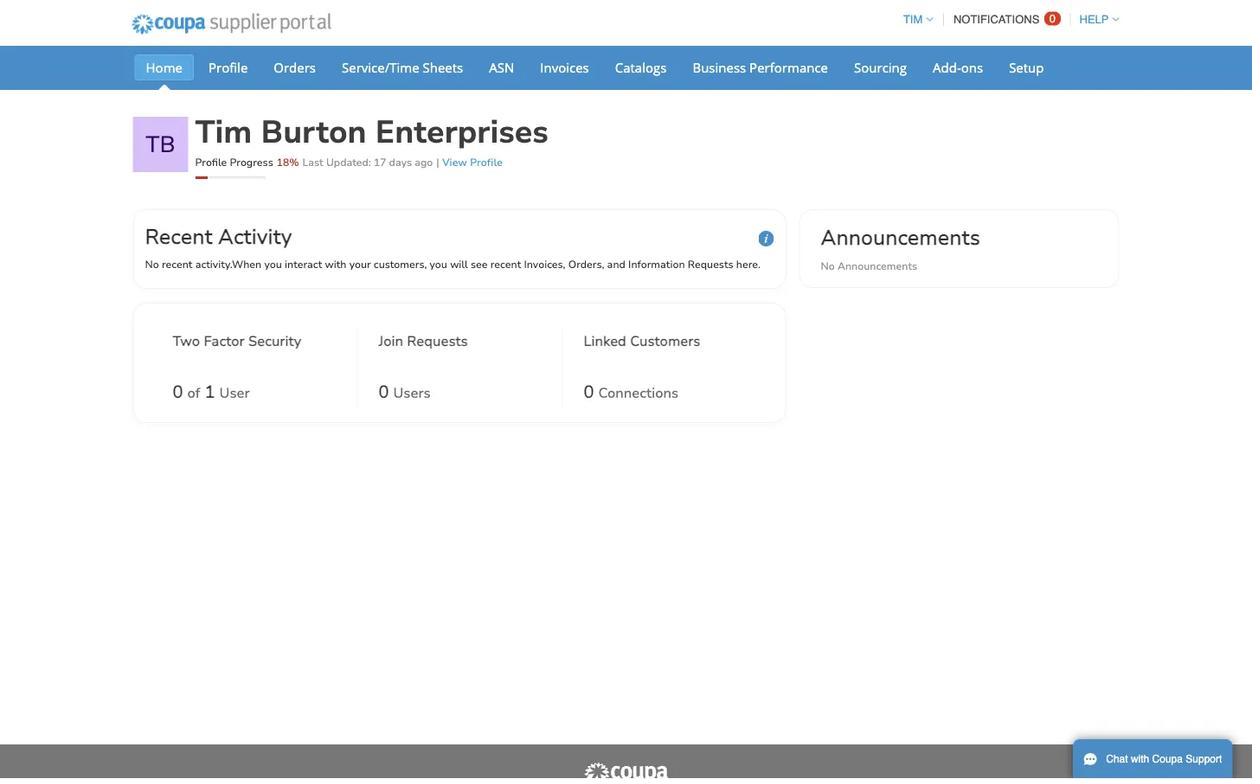 Task type: locate. For each thing, give the bounding box(es) containing it.
0 horizontal spatial recent
[[162, 257, 192, 271]]

0 left the connections
[[584, 380, 594, 404]]

asn link
[[478, 55, 525, 80]]

0 vertical spatial coupa supplier portal image
[[120, 3, 343, 46]]

interact
[[285, 257, 322, 271]]

1 you from the left
[[264, 257, 282, 271]]

0 horizontal spatial coupa supplier portal image
[[120, 3, 343, 46]]

days
[[389, 155, 412, 169]]

additional information image
[[758, 231, 774, 247]]

tb image
[[133, 117, 188, 172]]

no down recent
[[145, 257, 159, 271]]

help
[[1079, 13, 1109, 26]]

no right here.
[[821, 259, 835, 273]]

catalogs link
[[604, 55, 678, 80]]

announcements
[[821, 223, 980, 252], [838, 259, 917, 273]]

and
[[607, 257, 625, 271]]

profile
[[209, 58, 248, 76], [195, 155, 227, 169], [470, 155, 503, 169]]

tim up "sourcing"
[[903, 13, 923, 26]]

1
[[205, 380, 215, 404]]

1 vertical spatial coupa supplier portal image
[[583, 762, 669, 780]]

1 horizontal spatial no
[[821, 259, 835, 273]]

1 horizontal spatial recent
[[490, 257, 521, 271]]

coupa supplier portal image
[[120, 3, 343, 46], [583, 762, 669, 780]]

0 inside notifications 0
[[1049, 12, 1056, 25]]

1 horizontal spatial requests
[[688, 257, 733, 271]]

information
[[628, 257, 685, 271]]

your
[[349, 257, 371, 271]]

here.
[[736, 257, 761, 271]]

invoices,
[[524, 257, 565, 271]]

profile left progress
[[195, 155, 227, 169]]

you right "when"
[[264, 257, 282, 271]]

ons
[[961, 58, 983, 76]]

1 horizontal spatial with
[[1131, 754, 1149, 766]]

1 horizontal spatial you
[[430, 257, 447, 271]]

add-
[[933, 58, 961, 76]]

performance
[[749, 58, 828, 76]]

profile right view
[[470, 155, 503, 169]]

recent down recent
[[162, 257, 192, 271]]

2 recent from the left
[[490, 257, 521, 271]]

you
[[264, 257, 282, 271], [430, 257, 447, 271]]

0 horizontal spatial no
[[145, 257, 159, 271]]

two factor security link
[[173, 332, 301, 375]]

announcements no announcements
[[821, 223, 980, 273]]

0 horizontal spatial you
[[264, 257, 282, 271]]

sheets
[[423, 58, 463, 76]]

you left will
[[430, 257, 447, 271]]

requests right join
[[407, 332, 468, 351]]

tim link
[[895, 13, 933, 26]]

recent right "see" on the top
[[490, 257, 521, 271]]

0 left the help
[[1049, 12, 1056, 25]]

business performance link
[[681, 55, 839, 80]]

no
[[145, 257, 159, 271], [821, 259, 835, 273]]

customers
[[630, 332, 700, 351]]

sourcing link
[[843, 55, 918, 80]]

0 connections
[[584, 380, 679, 404]]

no inside announcements no announcements
[[821, 259, 835, 273]]

business
[[693, 58, 746, 76]]

help link
[[1072, 13, 1119, 26]]

0 for 0 of 1 user
[[173, 380, 183, 404]]

activity.
[[195, 257, 232, 271]]

0 vertical spatial tim
[[903, 13, 923, 26]]

0 vertical spatial requests
[[688, 257, 733, 271]]

1 horizontal spatial tim
[[903, 13, 923, 26]]

with left your
[[325, 257, 346, 271]]

chat with coupa support button
[[1073, 740, 1232, 780]]

17
[[374, 155, 386, 169]]

with
[[325, 257, 346, 271], [1131, 754, 1149, 766]]

setup link
[[998, 55, 1055, 80]]

0 horizontal spatial requests
[[407, 332, 468, 351]]

enterprises
[[375, 111, 548, 154]]

1 vertical spatial with
[[1131, 754, 1149, 766]]

tim
[[903, 13, 923, 26], [195, 111, 252, 154]]

1 vertical spatial tim
[[195, 111, 252, 154]]

with right chat
[[1131, 754, 1149, 766]]

tim burton enterprises profile progress 18% last updated: 17 days ago | view profile
[[195, 111, 548, 169]]

activity
[[218, 222, 292, 251]]

requests left here.
[[688, 257, 733, 271]]

0 left of
[[173, 380, 183, 404]]

two factor security
[[173, 332, 301, 351]]

orders
[[274, 58, 316, 76]]

0 left users
[[379, 380, 389, 404]]

will
[[450, 257, 468, 271]]

0 horizontal spatial with
[[325, 257, 346, 271]]

navigation
[[895, 3, 1119, 36]]

0 horizontal spatial tim
[[195, 111, 252, 154]]

tim for tim burton enterprises profile progress 18% last updated: 17 days ago | view profile
[[195, 111, 252, 154]]

tim inside the tim burton enterprises profile progress 18% last updated: 17 days ago | view profile
[[195, 111, 252, 154]]

no recent activity. when you interact with your customers, you will see recent invoices, orders, and information requests here.
[[145, 257, 761, 271]]

recent
[[162, 257, 192, 271], [490, 257, 521, 271]]

orders link
[[262, 55, 327, 80]]

1 vertical spatial requests
[[407, 332, 468, 351]]

2 you from the left
[[430, 257, 447, 271]]

tim up progress
[[195, 111, 252, 154]]

requests
[[688, 257, 733, 271], [407, 332, 468, 351]]

0 for 0 users
[[379, 380, 389, 404]]

notifications 0
[[953, 12, 1056, 26]]

1 vertical spatial announcements
[[838, 259, 917, 273]]

0
[[1049, 12, 1056, 25], [173, 380, 183, 404], [379, 380, 389, 404], [584, 380, 594, 404]]



Task type: describe. For each thing, give the bounding box(es) containing it.
1 horizontal spatial coupa supplier portal image
[[583, 762, 669, 780]]

add-ons link
[[921, 55, 994, 80]]

invoices
[[540, 58, 589, 76]]

linked customers
[[584, 332, 700, 351]]

burton
[[261, 111, 367, 154]]

catalogs
[[615, 58, 667, 76]]

invoices link
[[529, 55, 600, 80]]

0 vertical spatial with
[[325, 257, 346, 271]]

profile link
[[197, 55, 259, 80]]

navigation containing notifications 0
[[895, 3, 1119, 36]]

view
[[442, 155, 467, 169]]

linked customers link
[[584, 332, 700, 375]]

profile right home
[[209, 58, 248, 76]]

business performance
[[693, 58, 828, 76]]

updated:
[[326, 155, 371, 169]]

home
[[146, 58, 183, 76]]

linked
[[584, 332, 626, 351]]

asn
[[489, 58, 514, 76]]

chat
[[1106, 754, 1128, 766]]

home link
[[135, 55, 194, 80]]

coupa
[[1152, 754, 1183, 766]]

join requests
[[379, 332, 468, 351]]

see
[[471, 257, 488, 271]]

factor
[[204, 332, 245, 351]]

requests inside join requests link
[[407, 332, 468, 351]]

0 vertical spatial announcements
[[821, 223, 980, 252]]

chat with coupa support
[[1106, 754, 1222, 766]]

1 recent from the left
[[162, 257, 192, 271]]

announcements inside announcements no announcements
[[838, 259, 917, 273]]

users
[[393, 384, 431, 402]]

of
[[187, 384, 200, 402]]

security
[[248, 332, 301, 351]]

orders,
[[568, 257, 604, 271]]

with inside button
[[1131, 754, 1149, 766]]

18%
[[277, 155, 299, 169]]

last
[[302, 155, 323, 169]]

notifications
[[953, 13, 1039, 26]]

join requests link
[[379, 332, 468, 375]]

view profile link
[[442, 155, 503, 169]]

customers,
[[374, 257, 427, 271]]

ago
[[415, 155, 433, 169]]

0 for 0 connections
[[584, 380, 594, 404]]

service/time sheets link
[[331, 55, 474, 80]]

two
[[173, 332, 200, 351]]

recent activity
[[145, 222, 292, 251]]

tb
[[146, 129, 175, 160]]

add-ons
[[933, 58, 983, 76]]

|
[[436, 155, 439, 169]]

join
[[379, 332, 403, 351]]

0 users
[[379, 380, 431, 404]]

tim for tim
[[903, 13, 923, 26]]

support
[[1186, 754, 1222, 766]]

user
[[219, 384, 250, 402]]

when
[[232, 257, 262, 271]]

0 of 1 user
[[173, 380, 250, 404]]

service/time sheets
[[342, 58, 463, 76]]

service/time
[[342, 58, 419, 76]]

setup
[[1009, 58, 1044, 76]]

progress
[[230, 155, 273, 169]]

recent
[[145, 222, 213, 251]]

connections
[[598, 384, 679, 402]]

sourcing
[[854, 58, 907, 76]]



Task type: vqa. For each thing, say whether or not it's contained in the screenshot.
Terms
no



